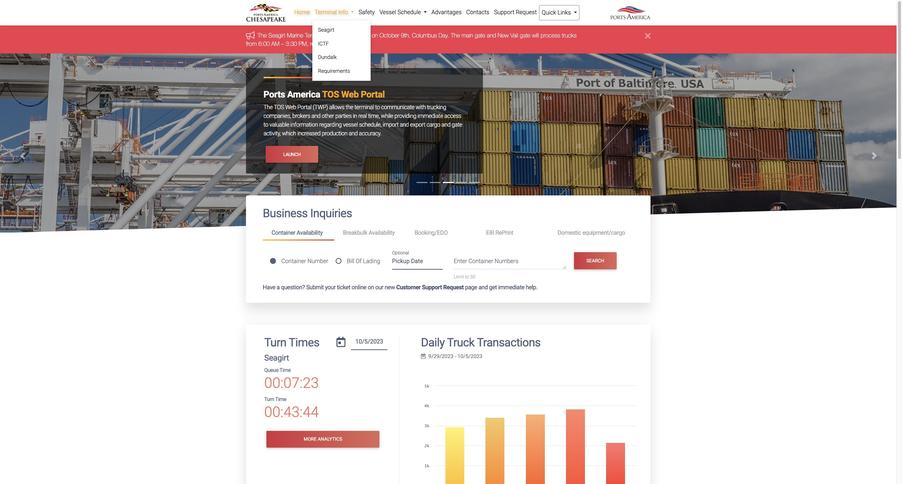 Task type: describe. For each thing, give the bounding box(es) containing it.
-
[[455, 354, 456, 360]]

terminal info link
[[312, 5, 356, 20]]

more analytics link
[[267, 432, 380, 448]]

quick links link
[[539, 5, 580, 20]]

marine
[[287, 32, 303, 39]]

ticket
[[337, 285, 350, 291]]

export
[[410, 121, 425, 128]]

times
[[289, 336, 320, 350]]

00:07:23
[[264, 375, 319, 392]]

activity,
[[264, 130, 281, 137]]

business
[[263, 207, 308, 221]]

home link
[[292, 5, 312, 20]]

new
[[498, 32, 509, 39]]

bill of lading
[[347, 258, 380, 265]]

trucks
[[562, 32, 577, 39]]

ports america tos web portal
[[264, 89, 385, 100]]

schedule
[[398, 9, 421, 16]]

tos web portal image
[[0, 54, 897, 441]]

availability for breakbulk availability
[[369, 230, 395, 237]]

online
[[352, 285, 367, 291]]

america
[[287, 89, 320, 100]]

the seagirt marine terminal gates will be open on october 9th, columbus day. the main gate and new vail gate will process trucks from 6:00 am – 3:30 pm, reefers included.
[[246, 32, 577, 47]]

the right the day.
[[451, 32, 460, 39]]

9/29/2023
[[429, 354, 454, 360]]

main
[[462, 32, 473, 39]]

the seagirt marine terminal gates will be open on october 9th, columbus day. the main gate and new vail gate will process trucks from 6:00 am – 3:30 pm, reefers included. alert
[[0, 26, 897, 54]]

availability for container availability
[[297, 230, 323, 237]]

turn time 00:43:44
[[264, 397, 319, 421]]

reefers
[[310, 40, 327, 47]]

–
[[281, 40, 284, 47]]

home
[[294, 9, 310, 16]]

turn for turn time 00:43:44
[[264, 397, 274, 403]]

equipment/cargo
[[583, 230, 625, 237]]

while
[[381, 113, 393, 120]]

the
[[346, 104, 353, 111]]

search
[[587, 258, 605, 264]]

breakbulk
[[343, 230, 367, 237]]

customer support request link
[[396, 285, 464, 291]]

0 vertical spatial support
[[494, 9, 515, 16]]

9th,
[[401, 32, 410, 39]]

container availability
[[272, 230, 323, 237]]

requirements link
[[315, 64, 368, 78]]

gate inside "the tos web portal (twp) allows the terminal to communicate with trucking companies,                         brokers and other parties in real time, while providing immediate access to valuable                         information regarding vessel schedule, import and export cargo and gate activity, which increased production and accuracy."
[[452, 121, 462, 128]]

reprint
[[496, 230, 513, 237]]

00:43:44
[[264, 404, 319, 421]]

calendar day image
[[337, 338, 346, 348]]

turn times
[[264, 336, 320, 350]]

pm,
[[299, 40, 309, 47]]

daily truck transactions
[[421, 336, 541, 350]]

request inside main content
[[443, 285, 464, 291]]

real
[[358, 113, 367, 120]]

1 vertical spatial support
[[422, 285, 442, 291]]

lading
[[363, 258, 380, 265]]

and down vessel
[[349, 130, 358, 137]]

quick links
[[542, 9, 573, 16]]

transactions
[[477, 336, 541, 350]]

the tos web portal (twp) allows the terminal to communicate with trucking companies,                         brokers and other parties in real time, while providing immediate access to valuable                         information regarding vessel schedule, import and export cargo and gate activity, which increased production and accuracy.
[[264, 104, 462, 137]]

50
[[470, 275, 476, 280]]

limit
[[454, 275, 464, 280]]

get
[[489, 285, 497, 291]]

tos inside "the tos web portal (twp) allows the terminal to communicate with trucking companies,                         brokers and other parties in real time, while providing immediate access to valuable                         information regarding vessel schedule, import and export cargo and gate activity, which increased production and accuracy."
[[274, 104, 284, 111]]

on inside the seagirt marine terminal gates will be open on october 9th, columbus day. the main gate and new vail gate will process trucks from 6:00 am – 3:30 pm, reefers included.
[[372, 32, 378, 39]]

time for 00:43:44
[[275, 397, 286, 403]]

gates
[[326, 32, 340, 39]]

eir reprint
[[486, 230, 513, 237]]

and down (twp)
[[312, 113, 321, 120]]

safety link
[[356, 5, 377, 20]]

bill
[[347, 258, 354, 265]]

9/29/2023 - 10/5/2023
[[429, 354, 483, 360]]

in
[[353, 113, 357, 120]]

brokers
[[292, 113, 310, 120]]

columbus
[[412, 32, 437, 39]]

which
[[282, 130, 296, 137]]

information
[[290, 121, 318, 128]]

1 horizontal spatial request
[[516, 9, 537, 16]]

companies,
[[264, 113, 291, 120]]

search button
[[574, 253, 617, 270]]

eir
[[486, 230, 494, 237]]

the for the tos web portal (twp) allows the terminal to communicate with trucking companies,                         brokers and other parties in real time, while providing immediate access to valuable                         information regarding vessel schedule, import and export cargo and gate activity, which increased production and accuracy.
[[264, 104, 273, 111]]

a
[[277, 285, 280, 291]]

vessel
[[343, 121, 358, 128]]

2 horizontal spatial gate
[[520, 32, 531, 39]]

1 will from the left
[[341, 32, 348, 39]]

queue
[[264, 368, 279, 374]]

vail
[[511, 32, 518, 39]]

advantages
[[432, 9, 462, 16]]

contacts link
[[464, 5, 492, 20]]

eir reprint link
[[478, 227, 549, 240]]

and down providing
[[400, 121, 409, 128]]

and inside the seagirt marine terminal gates will be open on october 9th, columbus day. the main gate and new vail gate will process trucks from 6:00 am – 3:30 pm, reefers included.
[[487, 32, 496, 39]]

the seagirt marine terminal gates will be open on october 9th, columbus day. the main gate and new vail gate will process trucks from 6:00 am – 3:30 pm, reefers included. link
[[246, 32, 577, 47]]

seagirt inside the seagirt marine terminal gates will be open on october 9th, columbus day. the main gate and new vail gate will process trucks from 6:00 am – 3:30 pm, reefers included.
[[268, 32, 285, 39]]

advantages link
[[429, 5, 464, 20]]

vessel schedule link
[[377, 5, 429, 20]]

process
[[541, 32, 560, 39]]

support request
[[494, 9, 537, 16]]

container for container availability
[[272, 230, 295, 237]]

1 horizontal spatial immediate
[[498, 285, 525, 291]]

enter container numbers
[[454, 258, 519, 265]]

of
[[356, 258, 362, 265]]

1 horizontal spatial gate
[[475, 32, 485, 39]]

more
[[304, 437, 317, 443]]

0 vertical spatial tos
[[322, 89, 339, 100]]

calendar week image
[[421, 354, 426, 360]]

main content containing 00:07:23
[[241, 196, 656, 485]]

daily
[[421, 336, 445, 350]]



Task type: vqa. For each thing, say whether or not it's contained in the screenshot.
PM
no



Task type: locate. For each thing, give the bounding box(es) containing it.
availability down the 'business inquiries'
[[297, 230, 323, 237]]

0 horizontal spatial will
[[341, 32, 348, 39]]

container
[[272, 230, 295, 237], [281, 258, 306, 265], [469, 258, 493, 265]]

have
[[263, 285, 275, 291]]

request left quick
[[516, 9, 537, 16]]

trucking
[[427, 104, 446, 111]]

1 horizontal spatial will
[[532, 32, 539, 39]]

1 vertical spatial immediate
[[498, 285, 525, 291]]

seagirt up "ictf"
[[318, 27, 334, 33]]

support up new
[[494, 9, 515, 16]]

increased
[[298, 130, 321, 137]]

0 vertical spatial immediate
[[418, 113, 443, 120]]

gate right the vail
[[520, 32, 531, 39]]

tos
[[322, 89, 339, 100], [274, 104, 284, 111]]

included.
[[328, 40, 350, 47]]

Optional text field
[[392, 256, 443, 270]]

safety
[[359, 9, 375, 16]]

ictf link
[[315, 37, 368, 51]]

immediate inside "the tos web portal (twp) allows the terminal to communicate with trucking companies,                         brokers and other parties in real time, while providing immediate access to valuable                         information regarding vessel schedule, import and export cargo and gate activity, which increased production and accuracy."
[[418, 113, 443, 120]]

terminal inside the seagirt marine terminal gates will be open on october 9th, columbus day. the main gate and new vail gate will process trucks from 6:00 am – 3:30 pm, reefers included.
[[305, 32, 325, 39]]

1 horizontal spatial support
[[494, 9, 515, 16]]

1 turn from the top
[[264, 336, 286, 350]]

1 vertical spatial on
[[368, 285, 374, 291]]

and down access
[[442, 121, 451, 128]]

1 vertical spatial terminal
[[305, 32, 325, 39]]

the up the companies,
[[264, 104, 273, 111]]

am
[[271, 40, 280, 47]]

submit
[[306, 285, 324, 291]]

0 horizontal spatial availability
[[297, 230, 323, 237]]

1 vertical spatial turn
[[264, 397, 274, 403]]

terminal up reefers
[[305, 32, 325, 39]]

immediate right get
[[498, 285, 525, 291]]

immediate up cargo
[[418, 113, 443, 120]]

the up 6:00
[[258, 32, 267, 39]]

web inside "the tos web portal (twp) allows the terminal to communicate with trucking companies,                         brokers and other parties in real time, while providing immediate access to valuable                         information regarding vessel schedule, import and export cargo and gate activity, which increased production and accuracy."
[[285, 104, 296, 111]]

1 vertical spatial to
[[264, 121, 268, 128]]

with
[[416, 104, 426, 111]]

0 vertical spatial turn
[[264, 336, 286, 350]]

the for the seagirt marine terminal gates will be open on october 9th, columbus day. the main gate and new vail gate will process trucks from 6:00 am – 3:30 pm, reefers included.
[[258, 32, 267, 39]]

portal up brokers
[[297, 104, 312, 111]]

availability right breakbulk
[[369, 230, 395, 237]]

time inside turn time 00:43:44
[[275, 397, 286, 403]]

support
[[494, 9, 515, 16], [422, 285, 442, 291]]

turn for turn times
[[264, 336, 286, 350]]

and
[[487, 32, 496, 39], [312, 113, 321, 120], [400, 121, 409, 128], [442, 121, 451, 128], [349, 130, 358, 137], [479, 285, 488, 291]]

communicate
[[381, 104, 415, 111]]

container availability link
[[263, 227, 334, 241]]

inquiries
[[310, 207, 352, 221]]

gate
[[475, 32, 485, 39], [520, 32, 531, 39], [452, 121, 462, 128]]

time inside the "queue time 00:07:23"
[[280, 368, 291, 374]]

open
[[358, 32, 370, 39]]

availability
[[297, 230, 323, 237], [369, 230, 395, 237]]

other
[[322, 113, 334, 120]]

0 vertical spatial web
[[341, 89, 359, 100]]

dundalk
[[318, 54, 337, 61]]

0 horizontal spatial to
[[264, 121, 268, 128]]

request
[[516, 9, 537, 16], [443, 285, 464, 291]]

turn up queue
[[264, 336, 286, 350]]

production
[[322, 130, 348, 137]]

from
[[246, 40, 257, 47]]

number
[[308, 258, 328, 265]]

time right queue
[[280, 368, 291, 374]]

0 vertical spatial terminal
[[315, 9, 337, 16]]

1 availability from the left
[[297, 230, 323, 237]]

gate down access
[[452, 121, 462, 128]]

bullhorn image
[[246, 31, 258, 39]]

to left '50'
[[465, 275, 469, 280]]

time,
[[368, 113, 380, 120]]

turn up 00:43:44
[[264, 397, 274, 403]]

container for container number
[[281, 258, 306, 265]]

ports
[[264, 89, 285, 100]]

breakbulk availability
[[343, 230, 395, 237]]

0 horizontal spatial gate
[[452, 121, 462, 128]]

enter
[[454, 258, 467, 265]]

be
[[350, 32, 356, 39]]

10/5/2023
[[458, 354, 483, 360]]

1 horizontal spatial portal
[[361, 89, 385, 100]]

0 vertical spatial portal
[[361, 89, 385, 100]]

turn inside turn time 00:43:44
[[264, 397, 274, 403]]

0 horizontal spatial immediate
[[418, 113, 443, 120]]

1 vertical spatial time
[[275, 397, 286, 403]]

tos up the companies,
[[274, 104, 284, 111]]

close image
[[645, 31, 651, 40]]

0 vertical spatial request
[[516, 9, 537, 16]]

limit to 50
[[454, 275, 476, 280]]

customer
[[396, 285, 421, 291]]

our
[[375, 285, 384, 291]]

1 horizontal spatial to
[[375, 104, 380, 111]]

2 vertical spatial to
[[465, 275, 469, 280]]

day.
[[439, 32, 449, 39]]

1 horizontal spatial tos
[[322, 89, 339, 100]]

gate right "main"
[[475, 32, 485, 39]]

analytics
[[318, 437, 342, 443]]

on
[[372, 32, 378, 39], [368, 285, 374, 291]]

to up time,
[[375, 104, 380, 111]]

container left number
[[281, 258, 306, 265]]

contacts
[[466, 9, 490, 16]]

time for 00:07:23
[[280, 368, 291, 374]]

web up brokers
[[285, 104, 296, 111]]

to up "activity,"
[[264, 121, 268, 128]]

booking/edo
[[415, 230, 448, 237]]

0 horizontal spatial web
[[285, 104, 296, 111]]

links
[[558, 9, 571, 16]]

0 vertical spatial time
[[280, 368, 291, 374]]

quick
[[542, 9, 556, 16]]

2 turn from the top
[[264, 397, 274, 403]]

2 will from the left
[[532, 32, 539, 39]]

support request link
[[492, 5, 539, 20]]

optional
[[392, 250, 409, 256]]

tos up allows
[[322, 89, 339, 100]]

vessel
[[380, 9, 396, 16]]

0 horizontal spatial support
[[422, 285, 442, 291]]

portal inside "the tos web portal (twp) allows the terminal to communicate with trucking companies,                         brokers and other parties in real time, while providing immediate access to valuable                         information regarding vessel schedule, import and export cargo and gate activity, which increased production and accuracy."
[[297, 104, 312, 111]]

vessel schedule
[[380, 9, 423, 16]]

domestic equipment/cargo link
[[549, 227, 634, 240]]

0 vertical spatial on
[[372, 32, 378, 39]]

immediate
[[418, 113, 443, 120], [498, 285, 525, 291]]

on right open at top
[[372, 32, 378, 39]]

1 vertical spatial web
[[285, 104, 296, 111]]

domestic
[[558, 230, 581, 237]]

support right 'customer'
[[422, 285, 442, 291]]

will left be
[[341, 32, 348, 39]]

will left process
[[532, 32, 539, 39]]

question?
[[281, 285, 305, 291]]

0 vertical spatial to
[[375, 104, 380, 111]]

web
[[341, 89, 359, 100], [285, 104, 296, 111]]

the
[[258, 32, 267, 39], [451, 32, 460, 39], [264, 104, 273, 111]]

1 vertical spatial portal
[[297, 104, 312, 111]]

help.
[[526, 285, 538, 291]]

3:30
[[286, 40, 297, 47]]

terminal left the "info" at left
[[315, 9, 337, 16]]

None text field
[[351, 336, 388, 351]]

dundalk link
[[315, 51, 368, 64]]

web up the
[[341, 89, 359, 100]]

1 horizontal spatial availability
[[369, 230, 395, 237]]

cargo
[[427, 121, 440, 128]]

1 vertical spatial request
[[443, 285, 464, 291]]

parties
[[335, 113, 352, 120]]

schedule,
[[359, 121, 382, 128]]

2 availability from the left
[[369, 230, 395, 237]]

on left our
[[368, 285, 374, 291]]

and left get
[[479, 285, 488, 291]]

0 horizontal spatial portal
[[297, 104, 312, 111]]

seagirt up queue
[[264, 354, 289, 363]]

providing
[[395, 113, 416, 120]]

2 horizontal spatial to
[[465, 275, 469, 280]]

1 horizontal spatial web
[[341, 89, 359, 100]]

seagirt link
[[315, 23, 368, 37]]

and left new
[[487, 32, 496, 39]]

Enter Container Numbers text field
[[454, 257, 566, 270]]

seagirt up am
[[268, 32, 285, 39]]

will
[[341, 32, 348, 39], [532, 32, 539, 39]]

the inside "the tos web portal (twp) allows the terminal to communicate with trucking companies,                         brokers and other parties in real time, while providing immediate access to valuable                         information regarding vessel schedule, import and export cargo and gate activity, which increased production and accuracy."
[[264, 104, 273, 111]]

main content
[[241, 196, 656, 485]]

container down business
[[272, 230, 295, 237]]

portal up terminal
[[361, 89, 385, 100]]

time up 00:43:44
[[275, 397, 286, 403]]

0 horizontal spatial request
[[443, 285, 464, 291]]

launch
[[283, 152, 301, 157]]

container up '50'
[[469, 258, 493, 265]]

0 horizontal spatial tos
[[274, 104, 284, 111]]

request down limit
[[443, 285, 464, 291]]

have a question? submit your ticket online on our new customer support request page and get immediate help.
[[263, 285, 538, 291]]

1 vertical spatial tos
[[274, 104, 284, 111]]

domestic equipment/cargo
[[558, 230, 625, 237]]



